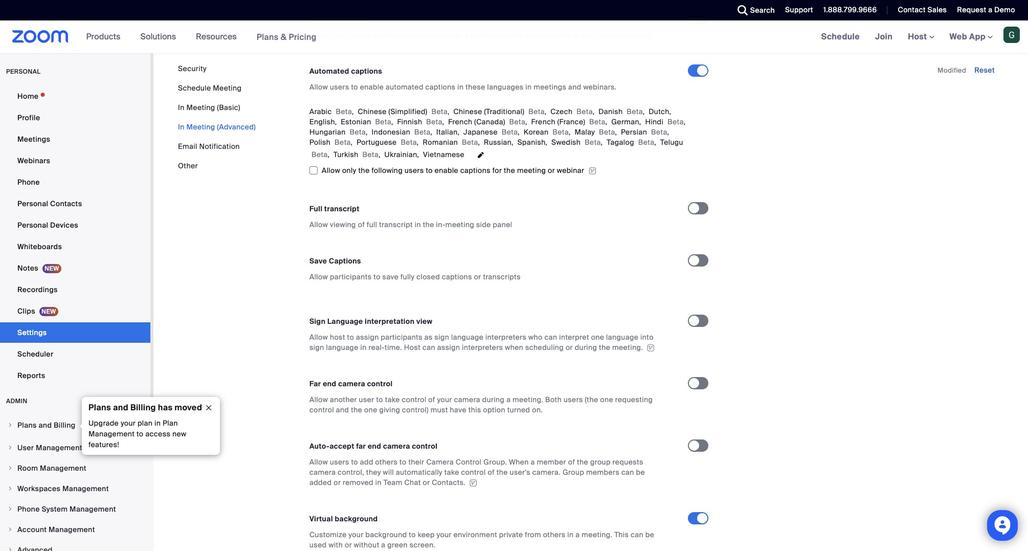 Task type: vqa. For each thing, say whether or not it's contained in the screenshot.
Tabs of meeting "tab list"
no



Task type: locate. For each thing, give the bounding box(es) containing it.
right image for workspaces management
[[7, 486, 13, 492]]

plans inside menu item
[[17, 421, 37, 430]]

products button
[[86, 20, 125, 53]]

the inside allow another user to take control of your camera during a meeting. both users (the one requesting control and the one giving control) must have this option turned on.
[[351, 406, 363, 415]]

3 right image from the top
[[7, 527, 13, 533]]

1 vertical spatial host
[[404, 343, 421, 352]]

reports
[[17, 371, 45, 380]]

or inside allow host to assign participants as sign language interpreters who can interpret one language into sign language in real-time. host can assign interpreters when scheduling or during the meeting.
[[566, 343, 573, 352]]

in up 'access'
[[155, 419, 161, 428]]

this
[[615, 531, 629, 540]]

right image inside phone system management menu item
[[7, 506, 13, 512]]

support version for allow only the following users to enable captions for the meeting or webinar image
[[589, 167, 597, 176]]

1 vertical spatial meeting.
[[513, 395, 544, 405]]

3 right image from the top
[[7, 465, 13, 471]]

camera up added on the left
[[310, 468, 336, 477]]

to inside customize your background to keep your environment private from others in a meeting. this can be used with or without a green screen.
[[409, 531, 416, 540]]

1 vertical spatial phone
[[17, 505, 40, 514]]

management inside workspaces management menu item
[[62, 484, 109, 493]]

support
[[786, 5, 814, 14]]

plans for plans & pricing
[[257, 31, 279, 42]]

allow down far
[[310, 395, 328, 405]]

0 vertical spatial end
[[323, 379, 337, 389]]

1 vertical spatial sign
[[310, 343, 324, 352]]

security
[[178, 64, 207, 73]]

used
[[310, 541, 327, 550]]

0 vertical spatial meeting
[[517, 166, 546, 175]]

when
[[509, 458, 529, 467]]

management down room management menu item
[[62, 484, 109, 493]]

following
[[372, 166, 403, 175]]

in for in meeting (advanced)
[[178, 122, 185, 132]]

telugu
[[661, 138, 684, 147]]

in inside allow host to assign participants as sign language interpreters who can interpret one language into sign language in real-time. host can assign interpreters when scheduling or during the meeting.
[[361, 343, 367, 352]]

2 vertical spatial plans
[[17, 421, 37, 430]]

full
[[310, 204, 323, 213]]

japanese
[[464, 127, 498, 137]]

2 host from the top
[[330, 333, 345, 342]]

management inside upgrade your plan in plan management to access new features!
[[89, 429, 135, 439]]

1 vertical spatial host
[[330, 333, 345, 342]]

allow inside allow another user to take control of your camera during a meeting. both users (the one requesting control and the one giving control) must have this option turned on.
[[310, 395, 328, 405]]

1 vertical spatial personal
[[17, 221, 48, 230]]

a
[[989, 5, 993, 14], [465, 30, 469, 39], [507, 395, 511, 405], [531, 458, 535, 467], [576, 531, 580, 540], [382, 541, 386, 550]]

1 horizontal spatial enable
[[435, 166, 459, 175]]

1 in from the top
[[178, 103, 185, 112]]

the left in-
[[423, 220, 435, 229]]

1 horizontal spatial meeting
[[517, 166, 546, 175]]

and inside menu item
[[39, 421, 52, 430]]

0 horizontal spatial during
[[483, 395, 505, 405]]

allow down manual
[[310, 30, 328, 39]]

to down language
[[347, 333, 354, 342]]

schedule for schedule
[[822, 31, 861, 42]]

1 horizontal spatial others
[[544, 531, 566, 540]]

background up green
[[366, 531, 407, 540]]

1 horizontal spatial language
[[452, 333, 484, 342]]

(canada)
[[475, 117, 506, 126]]

1 horizontal spatial add
[[582, 30, 595, 39]]

2 in from the top
[[178, 122, 185, 132]]

korean
[[524, 127, 549, 137]]

take up contacts.
[[445, 468, 460, 477]]

during down interpret
[[575, 343, 598, 352]]

the left support version for sign language interpretation view icon
[[599, 343, 611, 352]]

2 phone from the top
[[17, 505, 40, 514]]

enable down automated captions
[[360, 82, 384, 92]]

0 vertical spatial transcript
[[325, 204, 360, 213]]

0 horizontal spatial take
[[385, 395, 400, 405]]

0 vertical spatial during
[[575, 343, 598, 352]]

and inside allow another user to take control of your camera during a meeting. both users (the one requesting control and the one giving control) must have this option turned on.
[[336, 406, 349, 415]]

personal contacts
[[17, 199, 82, 208]]

1 right image from the top
[[7, 422, 13, 428]]

for
[[493, 166, 502, 175]]

host button
[[909, 31, 935, 42]]

transcript right the full
[[379, 220, 413, 229]]

in left real-
[[361, 343, 367, 352]]

host inside allow host to assign participants as sign language interpreters who can interpret one language into sign language in real-time. host can assign interpreters when scheduling or during the meeting.
[[404, 343, 421, 352]]

(simplified)
[[389, 107, 428, 116]]

meeting. left "this"
[[582, 531, 613, 540]]

2 horizontal spatial language
[[607, 333, 639, 342]]

1 horizontal spatial end
[[368, 442, 382, 451]]

interpreters left when
[[462, 343, 503, 352]]

right image left 'account' at the left
[[7, 527, 13, 533]]

0 horizontal spatial add
[[360, 458, 374, 467]]

0 vertical spatial background
[[335, 515, 378, 524]]

participants down captions
[[330, 272, 372, 282]]

phone up 'account' at the left
[[17, 505, 40, 514]]

right image left workspaces
[[7, 486, 13, 492]]

assign
[[440, 30, 463, 39], [356, 333, 379, 342], [438, 343, 460, 352]]

1 vertical spatial others
[[544, 531, 566, 540]]

have
[[450, 406, 467, 415]]

host down language
[[330, 333, 345, 342]]

1 horizontal spatial host
[[909, 31, 930, 42]]

2 horizontal spatial plans
[[257, 31, 279, 42]]

without
[[354, 541, 380, 550]]

control up support version for auto-accept far end camera control image
[[462, 468, 486, 477]]

meeting. inside allow another user to take control of your camera during a meeting. both users (the one requesting control and the one giving control) must have this option turned on.
[[513, 395, 544, 405]]

a up turned
[[507, 395, 511, 405]]

schedule meeting
[[178, 83, 242, 93]]

interpreters up when
[[486, 333, 527, 342]]

meetings navigation
[[814, 20, 1029, 54]]

0 vertical spatial personal
[[17, 199, 48, 208]]

0 vertical spatial assign
[[440, 30, 463, 39]]

phone inside menu item
[[17, 505, 40, 514]]

2 right image from the top
[[7, 445, 13, 451]]

webinar
[[557, 166, 585, 175]]

in left these
[[458, 82, 464, 92]]

and inside tooltip
[[113, 402, 128, 413]]

others right from
[[544, 531, 566, 540]]

0 horizontal spatial sign
[[310, 343, 324, 352]]

support version for sign language interpretation view image
[[646, 345, 656, 352]]

0 vertical spatial host
[[330, 30, 345, 39]]

reports link
[[0, 366, 151, 386]]

scheduling
[[526, 343, 564, 352]]

0 horizontal spatial plans
[[17, 421, 37, 430]]

allow participants to save fully closed captions or transcripts
[[310, 272, 521, 282]]

close image
[[201, 403, 217, 413]]

1 phone from the top
[[17, 178, 40, 187]]

schedule down 'security' link
[[178, 83, 211, 93]]

to down plan
[[137, 429, 144, 439]]

right image for user management
[[7, 445, 13, 451]]

sign down sign
[[310, 343, 324, 352]]

others up the will
[[375, 458, 398, 467]]

0 vertical spatial schedule
[[822, 31, 861, 42]]

billing up plan
[[131, 402, 156, 413]]

0 horizontal spatial host
[[404, 343, 421, 352]]

chinese up estonian
[[358, 107, 387, 116]]

user
[[17, 443, 34, 453]]

0 vertical spatial participants
[[330, 272, 372, 282]]

support version for auto-accept far end camera control image
[[468, 480, 479, 487]]

take inside the allow users to add others to their camera control group. when a member of the group requests camera control, they will automatically take control of the user's camera. group members can be added or removed in team chat or contacts.
[[445, 468, 460, 477]]

1 host from the top
[[330, 30, 345, 39]]

right image inside room management menu item
[[7, 465, 13, 471]]

0 vertical spatial host
[[909, 31, 930, 42]]

in left in-
[[415, 220, 421, 229]]

manual
[[310, 14, 336, 24]]

0 horizontal spatial meeting
[[446, 220, 475, 229]]

1 horizontal spatial transcript
[[379, 220, 413, 229]]

french up korean
[[532, 117, 556, 126]]

room
[[17, 464, 38, 473]]

host down contact sales in the top right of the page
[[909, 31, 930, 42]]

1 horizontal spatial closed
[[417, 272, 440, 282]]

plans inside tooltip
[[89, 402, 111, 413]]

allow users to add others to their camera control group. when a member of the group requests camera control, they will automatically take control of the user's camera. group members can be added or removed in team chat or contacts.
[[310, 458, 646, 487]]

contacts.
[[432, 478, 466, 487]]

your left plan
[[121, 419, 136, 428]]

right image
[[7, 422, 13, 428], [7, 445, 13, 451], [7, 465, 13, 471], [7, 547, 13, 551]]

1 vertical spatial add
[[360, 458, 374, 467]]

these
[[466, 82, 486, 92]]

0 vertical spatial in
[[178, 103, 185, 112]]

in meeting (advanced) link
[[178, 122, 256, 132]]

search button
[[730, 0, 778, 20]]

1 vertical spatial billing
[[54, 421, 76, 430]]

manual captions
[[310, 14, 369, 24]]

host inside the 'meetings' navigation
[[909, 31, 930, 42]]

the down user
[[351, 406, 363, 415]]

language right as
[[452, 333, 484, 342]]

in down schedule meeting
[[178, 103, 185, 112]]

language left into
[[607, 333, 639, 342]]

1 horizontal spatial chinese
[[454, 107, 483, 116]]

1 horizontal spatial billing
[[131, 402, 156, 413]]

right image for room management
[[7, 465, 13, 471]]

reset button
[[975, 66, 996, 75]]

1 vertical spatial meeting
[[187, 103, 215, 112]]

0 vertical spatial phone
[[17, 178, 40, 187]]

to right user
[[376, 395, 383, 405]]

full transcript
[[310, 204, 360, 213]]

1 vertical spatial be
[[646, 531, 655, 540]]

to inside allow another user to take control of your camera during a meeting. both users (the one requesting control and the one giving control) must have this option turned on.
[[376, 395, 383, 405]]

virtual background
[[310, 515, 378, 524]]

modified
[[938, 66, 967, 75]]

plans up user
[[17, 421, 37, 430]]

1 vertical spatial plans
[[89, 402, 111, 413]]

0 vertical spatial plans
[[257, 31, 279, 42]]

1 vertical spatial right image
[[7, 506, 13, 512]]

2 vertical spatial meeting
[[187, 122, 215, 132]]

personal up personal devices
[[17, 199, 48, 208]]

contact
[[899, 5, 926, 14]]

closed right service
[[597, 30, 621, 39]]

virtual
[[310, 515, 333, 524]]

0 horizontal spatial chinese
[[358, 107, 387, 116]]

0 vertical spatial be
[[637, 468, 646, 477]]

persian
[[622, 127, 648, 137]]

solutions
[[140, 31, 176, 42]]

banner containing products
[[0, 20, 1029, 54]]

camera.
[[533, 468, 561, 477]]

management for workspaces management
[[62, 484, 109, 493]]

type
[[356, 30, 371, 39]]

czech
[[551, 107, 573, 116]]

malay
[[575, 127, 595, 137]]

allow down the full
[[310, 220, 328, 229]]

management inside the user management "menu item"
[[36, 443, 82, 453]]

2 right image from the top
[[7, 506, 13, 512]]

right image
[[7, 486, 13, 492], [7, 506, 13, 512], [7, 527, 13, 533]]

allow inside the allow users to add others to their camera control group. when a member of the group requests camera control, they will automatically take control of the user's camera. group members can be added or removed in team chat or contacts.
[[310, 458, 328, 467]]

1 vertical spatial one
[[601, 395, 614, 405]]

1 horizontal spatial during
[[575, 343, 598, 352]]

users inside allow another user to take control of your camera during a meeting. both users (the one requesting control and the one giving control) must have this option turned on.
[[564, 395, 583, 405]]

billing inside the plans and billing has moved tooltip
[[131, 402, 156, 413]]

management inside account management menu item
[[49, 525, 95, 534]]

during up option
[[483, 395, 505, 405]]

the inside allow host to assign participants as sign language interpreters who can interpret one language into sign language in real-time. host can assign interpreters when scheduling or during the meeting.
[[599, 343, 611, 352]]

admin
[[6, 397, 28, 405]]

host for assign
[[330, 333, 345, 342]]

can inside customize your background to keep your environment private from others in a meeting. this can be used with or without a green screen.
[[631, 531, 644, 540]]

your right the keep
[[437, 531, 452, 540]]

personal devices
[[17, 221, 78, 230]]

allow down save
[[310, 272, 328, 282]]

phone for phone
[[17, 178, 40, 187]]

automated
[[386, 82, 424, 92]]

sign
[[310, 317, 326, 326]]

host inside allow host to assign participants as sign language interpreters who can interpret one language into sign language in real-time. host can assign interpreters when scheduling or during the meeting.
[[330, 333, 345, 342]]

allow down sign
[[310, 333, 328, 342]]

0 vertical spatial one
[[592, 333, 605, 342]]

right image inside plans and billing menu item
[[7, 422, 13, 428]]

support link
[[778, 0, 816, 20], [786, 5, 814, 14]]

0 vertical spatial take
[[385, 395, 400, 405]]

plans for plans and billing
[[17, 421, 37, 430]]

to down automated captions
[[351, 82, 358, 92]]

meeting. inside allow host to assign participants as sign language interpreters who can interpret one language into sign language in real-time. host can assign interpreters when scheduling or during the meeting.
[[613, 343, 644, 352]]

users
[[330, 82, 349, 92], [405, 166, 424, 175], [564, 395, 583, 405], [330, 458, 349, 467]]

menu bar
[[178, 63, 256, 171]]

control down 'another'
[[310, 406, 334, 415]]

members
[[587, 468, 620, 477]]

allow for allow viewing of full transcript in the in-meeting side panel
[[310, 220, 328, 229]]

management inside phone system management menu item
[[70, 505, 116, 514]]

full
[[367, 220, 378, 229]]

far
[[310, 379, 321, 389]]

1 vertical spatial in
[[178, 122, 185, 132]]

2 vertical spatial one
[[365, 406, 378, 415]]

1 vertical spatial participants
[[381, 333, 423, 342]]

1 horizontal spatial sign
[[435, 333, 450, 342]]

add
[[582, 30, 595, 39], [360, 458, 374, 467]]

users left (the
[[564, 395, 583, 405]]

0 vertical spatial billing
[[131, 402, 156, 413]]

home
[[17, 92, 39, 101]]

and up user management in the bottom of the page
[[39, 421, 52, 430]]

plans left &
[[257, 31, 279, 42]]

host right time.
[[404, 343, 421, 352]]

0 horizontal spatial french
[[449, 117, 473, 126]]

phone inside personal menu menu
[[17, 178, 40, 187]]

right image inside the user management "menu item"
[[7, 445, 13, 451]]

user
[[359, 395, 375, 405]]

1 horizontal spatial french
[[532, 117, 556, 126]]

from
[[525, 531, 542, 540]]

1 horizontal spatial take
[[445, 468, 460, 477]]

meeting up the email notification link
[[187, 122, 215, 132]]

0 horizontal spatial enable
[[360, 82, 384, 92]]

your up must
[[438, 395, 452, 405]]

french
[[449, 117, 473, 126], [532, 117, 556, 126]]

and down 'another'
[[336, 406, 349, 415]]

0 horizontal spatial others
[[375, 458, 398, 467]]

personal menu menu
[[0, 86, 151, 387]]

be inside the allow users to add others to their camera control group. when a member of the group requests camera control, they will automatically take control of the user's camera. group members can be added or removed in team chat or contacts.
[[637, 468, 646, 477]]

1 vertical spatial take
[[445, 468, 460, 477]]

1 vertical spatial background
[[366, 531, 407, 540]]

add inside the allow users to add others to their camera control group. when a member of the group requests camera control, they will automatically take control of the user's camera. group members can be added or removed in team chat or contacts.
[[360, 458, 374, 467]]

the up group
[[577, 458, 589, 467]]

0 horizontal spatial participants
[[330, 272, 372, 282]]

0 horizontal spatial schedule
[[178, 83, 211, 93]]

0 vertical spatial right image
[[7, 486, 13, 492]]

menu item
[[0, 541, 151, 551]]

management inside room management menu item
[[40, 464, 86, 473]]

and up upgrade
[[113, 402, 128, 413]]

one inside allow host to assign participants as sign language interpreters who can interpret one language into sign language in real-time. host can assign interpreters when scheduling or during the meeting.
[[592, 333, 605, 342]]

management up room management
[[36, 443, 82, 453]]

1 horizontal spatial plans
[[89, 402, 111, 413]]

personal
[[17, 199, 48, 208], [17, 221, 48, 230]]

background up without
[[335, 515, 378, 524]]

allow down auto-
[[310, 458, 328, 467]]

meeting left side
[[446, 220, 475, 229]]

in inside upgrade your plan in plan management to access new features!
[[155, 419, 161, 428]]

personal for personal contacts
[[17, 199, 48, 208]]

a inside allow another user to take control of your camera during a meeting. both users (the one requesting control and the one giving control) must have this option turned on.
[[507, 395, 511, 405]]

transcripts
[[483, 272, 521, 282]]

banner
[[0, 20, 1029, 54]]

be down requests
[[637, 468, 646, 477]]

hindi
[[646, 117, 664, 126]]

right image inside account management menu item
[[7, 527, 13, 533]]

closed right type
[[373, 30, 397, 39]]

meeting down spanish on the top right of page
[[517, 166, 546, 175]]

allow for allow users to enable automated captions in these languages in meetings and webinars.
[[310, 82, 328, 92]]

background inside customize your background to keep your environment private from others in a meeting. this can be used with or without a green screen.
[[366, 531, 407, 540]]

users down the ukrainian
[[405, 166, 424, 175]]

meetings
[[534, 82, 567, 92]]

add caption languages image
[[473, 150, 489, 160]]

camera up 'another'
[[338, 379, 366, 389]]

screen.
[[410, 541, 436, 550]]

closed right fully
[[417, 272, 440, 282]]

0 vertical spatial add
[[582, 30, 595, 39]]

1 vertical spatial enable
[[435, 166, 459, 175]]

during
[[575, 343, 598, 352], [483, 395, 505, 405]]

user's
[[510, 468, 531, 477]]

plans up upgrade
[[89, 402, 111, 413]]

management up workspaces management
[[40, 464, 86, 473]]

schedule down the 1.888.799.9666
[[822, 31, 861, 42]]

a inside the allow users to add others to their camera control group. when a member of the group requests camera control, they will automatically take control of the user's camera. group members can be added or removed in team chat or contacts.
[[531, 458, 535, 467]]

1 vertical spatial schedule
[[178, 83, 211, 93]]

plans and billing menu item
[[0, 416, 151, 437]]

sign right as
[[435, 333, 450, 342]]

join link
[[868, 20, 901, 53]]

dutch
[[649, 107, 670, 116]]

1 horizontal spatial schedule
[[822, 31, 861, 42]]

control up user
[[367, 379, 393, 389]]

during inside allow host to assign participants as sign language interpreters who can interpret one language into sign language in real-time. host can assign interpreters when scheduling or during the meeting.
[[575, 343, 598, 352]]

0 vertical spatial meeting.
[[613, 343, 644, 352]]

meeting. down into
[[613, 343, 644, 352]]

a right when
[[531, 458, 535, 467]]

2 horizontal spatial closed
[[597, 30, 621, 39]]

enable down vietnamese
[[435, 166, 459, 175]]

features!
[[89, 440, 119, 449]]

arabic
[[310, 107, 332, 116]]

schedule inside schedule link
[[822, 31, 861, 42]]

allow down automated
[[310, 82, 328, 92]]

phone down 'webinars'
[[17, 178, 40, 187]]

webinars
[[17, 156, 50, 165]]

meeting for (advanced)
[[187, 122, 215, 132]]

2 personal from the top
[[17, 221, 48, 230]]

far
[[356, 442, 366, 451]]

can up scheduling
[[545, 333, 558, 342]]

sign language interpretation view
[[310, 317, 433, 326]]

captions
[[338, 14, 369, 24], [399, 30, 429, 39], [623, 30, 653, 39], [351, 67, 382, 76], [426, 82, 456, 92], [461, 166, 491, 175], [442, 272, 472, 282]]

others inside customize your background to keep your environment private from others in a meeting. this can be used with or without a green screen.
[[544, 531, 566, 540]]

right image inside workspaces management menu item
[[7, 486, 13, 492]]

2 vertical spatial right image
[[7, 527, 13, 533]]

your up without
[[349, 531, 364, 540]]

billing up the user management "menu item"
[[54, 421, 76, 430]]

personal for personal devices
[[17, 221, 48, 230]]

meeting. up turned
[[513, 395, 544, 405]]

customize your background to keep your environment private from others in a meeting. this can be used with or without a green screen.
[[310, 531, 655, 550]]

plans inside product information navigation
[[257, 31, 279, 42]]

allow host to assign participants as sign language interpreters who can interpret one language into sign language in real-time. host can assign interpreters when scheduling or during the meeting. application
[[310, 332, 668, 353]]

menu bar containing security
[[178, 63, 256, 171]]

others inside the allow users to add others to their camera control group. when a member of the group requests camera control, they will automatically take control of the user's camera. group members can be added or removed in team chat or contacts.
[[375, 458, 398, 467]]

1 right image from the top
[[7, 486, 13, 492]]

1 vertical spatial during
[[483, 395, 505, 405]]

be inside customize your background to keep your environment private from others in a meeting. this can be used with or without a green screen.
[[646, 531, 655, 540]]

1 vertical spatial interpreters
[[462, 343, 503, 352]]

email notification
[[178, 142, 240, 151]]

0 vertical spatial others
[[375, 458, 398, 467]]

1 personal from the top
[[17, 199, 48, 208]]

1 french from the left
[[449, 117, 473, 126]]

billing inside plans and billing menu item
[[54, 421, 76, 430]]

allow inside allow host to assign participants as sign language interpreters who can interpret one language into sign language in real-time. host can assign interpreters when scheduling or during the meeting.
[[310, 333, 328, 342]]

1 horizontal spatial participants
[[381, 333, 423, 342]]

2 vertical spatial meeting.
[[582, 531, 613, 540]]

user management menu item
[[0, 438, 151, 458]]

0 horizontal spatial billing
[[54, 421, 76, 430]]

request
[[958, 5, 987, 14]]

hungarian
[[310, 127, 346, 137]]

camera up this
[[454, 395, 481, 405]]

0 horizontal spatial end
[[323, 379, 337, 389]]

can right "this"
[[631, 531, 644, 540]]



Task type: describe. For each thing, give the bounding box(es) containing it.
recordings link
[[0, 280, 151, 300]]

requests
[[613, 458, 644, 467]]

to inside upgrade your plan in plan management to access new features!
[[137, 429, 144, 439]]

contact sales
[[899, 5, 948, 14]]

side
[[477, 220, 491, 229]]

portuguese
[[357, 138, 397, 147]]

plans and billing has moved tooltip
[[79, 397, 220, 455]]

0 vertical spatial meeting
[[213, 83, 242, 93]]

1 chinese from the left
[[358, 107, 387, 116]]

your inside upgrade your plan in plan management to access new features!
[[121, 419, 136, 428]]

workspaces management menu item
[[0, 479, 151, 499]]

participants inside allow host to assign participants as sign language interpreters who can interpret one language into sign language in real-time. host can assign interpreters when scheduling or during the meeting.
[[381, 333, 423, 342]]

save
[[310, 256, 327, 266]]

web app button
[[950, 31, 994, 42]]

allow for allow another user to take control of your camera during a meeting. both users (the one requesting control and the one giving control) must have this option turned on.
[[310, 395, 328, 405]]

devices
[[50, 221, 78, 230]]

control
[[456, 458, 482, 467]]

products
[[86, 31, 121, 42]]

pricing
[[289, 31, 317, 42]]

billing for plans and billing has moved
[[131, 402, 156, 413]]

save captions
[[310, 256, 361, 266]]

upgrade
[[89, 419, 119, 428]]

interpretation
[[365, 317, 415, 326]]

interpret
[[560, 333, 590, 342]]

1.888.799.9666 button up schedule link
[[824, 5, 878, 14]]

customize
[[310, 531, 347, 540]]

to down vietnamese
[[426, 166, 433, 175]]

(basic)
[[217, 103, 241, 112]]

users inside the allow users to add others to their camera control group. when a member of the group requests camera control, they will automatically take control of the user's camera. group members can be added or removed in team chat or contacts.
[[330, 458, 349, 467]]

personal
[[6, 68, 41, 76]]

camera inside the allow users to add others to their camera control group. when a member of the group requests camera control, they will automatically take control of the user's camera. group members can be added or removed in team chat or contacts.
[[310, 468, 336, 477]]

0 horizontal spatial language
[[326, 343, 359, 352]]

control up control)
[[402, 395, 427, 405]]

panel
[[493, 220, 513, 229]]

environment
[[454, 531, 498, 540]]

the down group. on the bottom of the page
[[497, 468, 508, 477]]

or inside customize your background to keep your environment private from others in a meeting. this can be used with or without a green screen.
[[345, 541, 352, 550]]

1.888.799.9666 button up join
[[816, 0, 880, 20]]

another
[[330, 395, 357, 405]]

option
[[484, 406, 506, 415]]

to right service
[[573, 30, 580, 39]]

billing for plans and billing
[[54, 421, 76, 430]]

account management menu item
[[0, 520, 151, 540]]

arabic beta chinese (simplified) beta chinese (traditional) beta czech beta danish beta dutch english estonian beta finnish beta french (canada) beta french (france) beta german hindi beta hungarian beta indonesian beta italian japanese beta korean beta malay beta persian beta polish beta portuguese beta romanian beta russian spanish swedish beta tagalog beta telugu beta turkish beta ukrainian vietnamese
[[310, 107, 686, 159]]

control inside the allow users to add others to their camera control group. when a member of the group requests camera control, they will automatically take control of the user's camera. group members can be added or removed in team chat or contacts.
[[462, 468, 486, 477]]

meeting for (basic)
[[187, 103, 215, 112]]

allow for allow host to type closed captions or assign a participant/3rd-party service to add closed captions
[[310, 30, 328, 39]]

both
[[546, 395, 562, 405]]

to left save
[[374, 272, 381, 282]]

save
[[383, 272, 399, 282]]

can down as
[[423, 343, 436, 352]]

right image for phone system management
[[7, 506, 13, 512]]

added
[[310, 478, 332, 487]]

web
[[950, 31, 968, 42]]

schedule for schedule meeting
[[178, 83, 211, 93]]

must
[[431, 406, 448, 415]]

take inside allow another user to take control of your camera during a meeting. both users (the one requesting control and the one giving control) must have this option turned on.
[[385, 395, 400, 405]]

accept
[[330, 442, 355, 451]]

1 vertical spatial end
[[368, 442, 382, 451]]

&
[[281, 31, 287, 42]]

sales
[[928, 5, 948, 14]]

time.
[[385, 343, 402, 352]]

of left the full
[[358, 220, 365, 229]]

clips
[[17, 307, 35, 316]]

polish
[[310, 138, 331, 147]]

control up their
[[412, 442, 438, 451]]

users down automated captions
[[330, 82, 349, 92]]

in inside the allow users to add others to their camera control group. when a member of the group requests camera control, they will automatically take control of the user's camera. group members can be added or removed in team chat or contacts.
[[376, 478, 382, 487]]

camera up their
[[383, 442, 410, 451]]

management for room management
[[40, 464, 86, 473]]

the right only
[[359, 166, 370, 175]]

plan
[[138, 419, 153, 428]]

requesting
[[616, 395, 653, 405]]

notes link
[[0, 258, 151, 278]]

recordings
[[17, 285, 58, 294]]

allow another user to take control of your camera during a meeting. both users (the one requesting control and the one giving control) must have this option turned on.
[[310, 395, 653, 415]]

phone for phone system management
[[17, 505, 40, 514]]

allow for allow only the following users to enable captions for the meeting or webinar
[[322, 166, 341, 175]]

contacts
[[50, 199, 82, 208]]

and right meetings
[[569, 82, 582, 92]]

allow users to add others to their camera control group. when a member of the group requests camera control, they will automatically take control of the user's camera. group members can be added or removed in team chat or contacts. application
[[310, 457, 668, 488]]

scheduler
[[17, 350, 53, 359]]

ukrainian
[[385, 150, 418, 159]]

service
[[546, 30, 571, 39]]

0 vertical spatial sign
[[435, 333, 450, 342]]

system
[[42, 505, 68, 514]]

a left demo
[[989, 5, 993, 14]]

a left participant/3rd-
[[465, 30, 469, 39]]

a left green
[[382, 541, 386, 550]]

scheduler link
[[0, 344, 151, 364]]

clips link
[[0, 301, 151, 321]]

(france)
[[558, 117, 586, 126]]

app
[[970, 31, 986, 42]]

2 chinese from the left
[[454, 107, 483, 116]]

1 vertical spatial transcript
[[379, 220, 413, 229]]

0 horizontal spatial closed
[[373, 30, 397, 39]]

demo
[[995, 5, 1016, 14]]

has
[[158, 402, 173, 413]]

4 right image from the top
[[7, 547, 13, 551]]

right image for account management
[[7, 527, 13, 533]]

control)
[[402, 406, 429, 415]]

chat
[[405, 478, 421, 487]]

to left their
[[400, 458, 407, 467]]

management for user management
[[36, 443, 82, 453]]

profile picture image
[[1004, 27, 1021, 43]]

your inside allow another user to take control of your camera during a meeting. both users (the one requesting control and the one giving control) must have this option turned on.
[[438, 395, 452, 405]]

management for account management
[[49, 525, 95, 534]]

only
[[342, 166, 357, 175]]

camera inside allow another user to take control of your camera during a meeting. both users (the one requesting control and the one giving control) must have this option turned on.
[[454, 395, 481, 405]]

(advanced)
[[217, 122, 256, 132]]

party
[[526, 30, 544, 39]]

right image for plans and billing
[[7, 422, 13, 428]]

2 vertical spatial assign
[[438, 343, 460, 352]]

host for type
[[330, 30, 345, 39]]

of inside allow another user to take control of your camera during a meeting. both users (the one requesting control and the one giving control) must have this option turned on.
[[429, 395, 436, 405]]

product information navigation
[[79, 20, 325, 54]]

notes
[[17, 264, 38, 273]]

can inside the allow users to add others to their camera control group. when a member of the group requests camera control, they will automatically take control of the user's camera. group members can be added or removed in team chat or contacts.
[[622, 468, 635, 477]]

request a demo
[[958, 5, 1016, 14]]

russian
[[484, 138, 512, 147]]

meeting. inside customize your background to keep your environment private from others in a meeting. this can be used with or without a green screen.
[[582, 531, 613, 540]]

access
[[145, 429, 171, 439]]

plans for plans and billing has moved
[[89, 402, 111, 413]]

allow for allow host to assign participants as sign language interpreters who can interpret one language into sign language in real-time. host can assign interpreters when scheduling or during the meeting.
[[310, 333, 328, 342]]

plans and billing has moved
[[89, 402, 202, 413]]

in for in meeting (basic)
[[178, 103, 185, 112]]

0 vertical spatial interpreters
[[486, 333, 527, 342]]

1 vertical spatial meeting
[[446, 220, 475, 229]]

during inside allow another user to take control of your camera during a meeting. both users (the one requesting control and the one giving control) must have this option turned on.
[[483, 395, 505, 405]]

account management
[[17, 525, 95, 534]]

to inside allow host to assign participants as sign language interpreters who can interpret one language into sign language in real-time. host can assign interpreters when scheduling or during the meeting.
[[347, 333, 354, 342]]

in left meetings
[[526, 82, 532, 92]]

participant/3rd-
[[471, 30, 526, 39]]

english
[[310, 117, 335, 126]]

viewing
[[330, 220, 356, 229]]

email notification link
[[178, 142, 240, 151]]

will
[[383, 468, 394, 477]]

1 vertical spatial assign
[[356, 333, 379, 342]]

to left type
[[347, 30, 354, 39]]

in inside customize your background to keep your environment private from others in a meeting. this can be used with or without a green screen.
[[568, 531, 574, 540]]

in meeting (basic) link
[[178, 103, 241, 112]]

in meeting (advanced)
[[178, 122, 256, 132]]

webinars.
[[584, 82, 617, 92]]

phone link
[[0, 172, 151, 192]]

admin menu menu
[[0, 416, 151, 551]]

home link
[[0, 86, 151, 106]]

fully
[[401, 272, 415, 282]]

allow for allow users to add others to their camera control group. when a member of the group requests camera control, they will automatically take control of the user's camera. group members can be added or removed in team chat or contacts.
[[310, 458, 328, 467]]

group
[[591, 458, 611, 467]]

allow users to enable automated captions in these languages in meetings and webinars.
[[310, 82, 617, 92]]

2 french from the left
[[532, 117, 556, 126]]

control,
[[338, 468, 365, 477]]

to up control, at the bottom
[[351, 458, 358, 467]]

workspaces
[[17, 484, 61, 493]]

web app
[[950, 31, 986, 42]]

allow for allow participants to save fully closed captions or transcripts
[[310, 272, 328, 282]]

webinars link
[[0, 151, 151, 171]]

room management menu item
[[0, 459, 151, 478]]

zoom logo image
[[12, 30, 68, 43]]

a left "this"
[[576, 531, 580, 540]]

profile link
[[0, 108, 151, 128]]

phone system management menu item
[[0, 500, 151, 519]]

0 horizontal spatial transcript
[[325, 204, 360, 213]]

workspaces management
[[17, 484, 109, 493]]

of up group
[[569, 458, 576, 467]]

0 vertical spatial enable
[[360, 82, 384, 92]]

of down group. on the bottom of the page
[[488, 468, 495, 477]]

the right for
[[504, 166, 516, 175]]

as
[[425, 333, 433, 342]]



